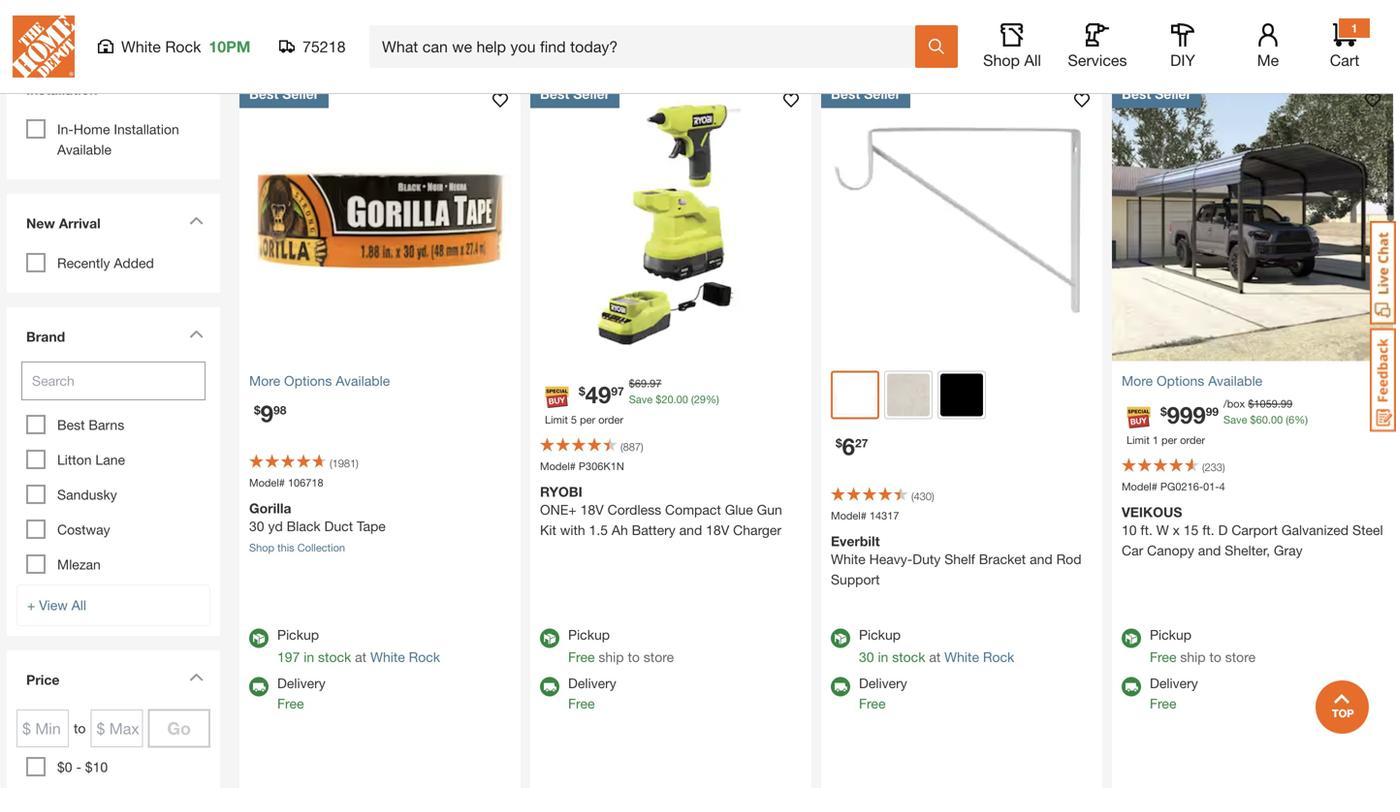 Task type: locate. For each thing, give the bounding box(es) containing it.
$0 - $10 link
[[57, 760, 108, 776]]

steel
[[1353, 522, 1384, 538]]

model# for $
[[1122, 481, 1158, 493]]

rock for 9
[[409, 649, 440, 665]]

pickup 197 in stock at white rock
[[277, 627, 440, 665]]

stock inside pickup 197 in stock at white rock
[[318, 649, 351, 665]]

0 horizontal spatial %)
[[706, 393, 720, 406]]

limit left 5
[[545, 414, 568, 426]]

1 caret icon image from the top
[[189, 216, 204, 225]]

available
[[57, 142, 112, 158], [336, 373, 390, 389], [1209, 373, 1263, 389]]

97 inside $ 49 97
[[611, 385, 624, 398]]

brand
[[26, 329, 65, 345]]

4 seller from the left
[[1155, 86, 1192, 102]]

more options available
[[249, 373, 390, 389], [1122, 373, 1263, 389]]

available up 1981
[[336, 373, 390, 389]]

1 ship from the left
[[599, 649, 624, 665]]

caret icon image inside price link
[[189, 673, 204, 682]]

0 horizontal spatial per
[[580, 414, 596, 426]]

in
[[304, 649, 314, 665], [878, 649, 889, 665]]

gorilla 30 yd black duct tape shop this collection
[[249, 501, 386, 554]]

3 seller from the left
[[864, 86, 901, 102]]

$ left 69
[[579, 385, 586, 398]]

1 vertical spatial 30
[[859, 649, 875, 665]]

1 in from the left
[[304, 649, 314, 665]]

1 horizontal spatial available shipping image
[[1122, 678, 1142, 697]]

$ right /box
[[1249, 398, 1255, 410]]

save
[[629, 393, 653, 406], [1224, 414, 1248, 426]]

30 inside pickup 30 in stock at white rock
[[859, 649, 875, 665]]

ship
[[599, 649, 624, 665], [1181, 649, 1206, 665]]

0 vertical spatial limit
[[545, 414, 568, 426]]

4 delivery from the left
[[1150, 676, 1199, 692]]

2 vertical spatial caret icon image
[[189, 673, 204, 682]]

more options available link up 1981
[[249, 371, 511, 391]]

2 white rock link from the left
[[945, 649, 1015, 665]]

1 vertical spatial 1
[[1153, 434, 1159, 447]]

0 vertical spatial order
[[599, 414, 624, 426]]

30 inside gorilla 30 yd black duct tape shop this collection
[[249, 518, 264, 534]]

view
[[39, 598, 68, 614]]

available for pickup image for $
[[1122, 629, 1142, 648]]

1 horizontal spatial options
[[1157, 373, 1205, 389]]

1 available shipping image from the left
[[831, 678, 851, 697]]

shop left this
[[249, 542, 275, 554]]

free for '10 ft. w x 15 ft. d carport galvanized steel car canopy and shelter, gray' image
[[1150, 696, 1177, 712]]

0 horizontal spatial available shipping image
[[831, 678, 851, 697]]

0 vertical spatial %)
[[706, 393, 720, 406]]

available shipping image
[[831, 678, 851, 697], [1122, 678, 1142, 697]]

1 vertical spatial 6
[[843, 433, 856, 460]]

order down $ 49 97
[[599, 414, 624, 426]]

1 store from the left
[[644, 649, 674, 665]]

free
[[568, 649, 595, 665], [1150, 649, 1177, 665], [277, 696, 304, 712], [568, 696, 595, 712], [859, 696, 886, 712], [1150, 696, 1177, 712]]

0 horizontal spatial save
[[629, 393, 653, 406]]

save down /box
[[1224, 414, 1248, 426]]

live chat image
[[1371, 221, 1397, 325]]

2 more options available link from the left
[[1122, 371, 1384, 391]]

1 horizontal spatial 1
[[1352, 21, 1358, 35]]

more options available up 98
[[249, 373, 390, 389]]

2 more from the left
[[1122, 373, 1153, 389]]

more options available link
[[249, 371, 511, 391], [1122, 371, 1384, 391]]

caret icon image for new arrival
[[189, 216, 204, 225]]

1 horizontal spatial ft.
[[1203, 522, 1215, 538]]

$ left 98
[[254, 403, 261, 417]]

available shipping image for 6
[[831, 678, 851, 697]]

per
[[580, 414, 596, 426], [1162, 434, 1178, 447]]

2 horizontal spatial and
[[1199, 543, 1222, 559]]

1 ft. from the left
[[1141, 522, 1153, 538]]

.
[[647, 377, 650, 390], [674, 393, 677, 406], [1278, 398, 1281, 410], [1269, 414, 1272, 426]]

canopy
[[1148, 543, 1195, 559]]

00 inside $ 69 . 97 save $ 20 . 00 ( 29 %) limit 5 per order
[[677, 393, 689, 406]]

rock inside pickup 197 in stock at white rock
[[409, 649, 440, 665]]

installation down installation link
[[114, 121, 179, 137]]

1 best seller from the left
[[249, 86, 319, 102]]

1 horizontal spatial 30
[[859, 649, 875, 665]]

and down compact
[[680, 522, 703, 538]]

1 horizontal spatial order
[[1181, 434, 1206, 447]]

%) inside /box $ 1059 . 99 save $ 60 . 00 ( 6 %) limit 1 per order
[[1295, 414, 1309, 426]]

00 right 20
[[677, 393, 689, 406]]

3 best seller from the left
[[831, 86, 901, 102]]

0 horizontal spatial rock
[[165, 37, 201, 56]]

-
[[76, 760, 81, 776]]

1 vertical spatial shop
[[249, 542, 275, 554]]

model# up ryobi
[[540, 460, 576, 473]]

( up duty
[[912, 490, 914, 503]]

1 horizontal spatial store
[[1226, 649, 1256, 665]]

2 stock from the left
[[893, 649, 926, 665]]

30 for in
[[859, 649, 875, 665]]

all inside button
[[1025, 51, 1042, 69]]

1 up model# pg0216-01-4
[[1153, 434, 1159, 447]]

shop inside gorilla 30 yd black duct tape shop this collection
[[249, 542, 275, 554]]

1 horizontal spatial available
[[336, 373, 390, 389]]

rod
[[1057, 551, 1082, 567]]

1 more options available from the left
[[249, 373, 390, 389]]

1 horizontal spatial %)
[[1295, 414, 1309, 426]]

stock for 9
[[318, 649, 351, 665]]

0 horizontal spatial all
[[72, 598, 86, 614]]

2 available shipping image from the left
[[1122, 678, 1142, 697]]

0 horizontal spatial at
[[355, 649, 367, 665]]

( up p306k1n
[[621, 441, 623, 453]]

0 horizontal spatial white rock link
[[371, 649, 440, 665]]

3 caret icon image from the top
[[189, 673, 204, 682]]

0 horizontal spatial installation
[[26, 81, 98, 98]]

installation up in-
[[26, 81, 98, 98]]

$ 9 98
[[254, 400, 287, 427]]

best seller
[[249, 86, 319, 102], [540, 86, 610, 102], [831, 86, 901, 102], [1122, 86, 1192, 102]]

more up /box $ 1059 . 99 save $ 60 . 00 ( 6 %) limit 1 per order
[[1122, 373, 1153, 389]]

x
[[1173, 522, 1180, 538]]

compare
[[368, 23, 424, 39], [659, 23, 715, 39], [950, 23, 1006, 39], [1241, 23, 1297, 39]]

1 horizontal spatial 6
[[1289, 414, 1295, 426]]

0 horizontal spatial stock
[[318, 649, 351, 665]]

available up /box
[[1209, 373, 1263, 389]]

6 down white image
[[843, 433, 856, 460]]

installation inside in-home installation available
[[114, 121, 179, 137]]

1 vertical spatial caret icon image
[[189, 330, 204, 339]]

0 horizontal spatial 1
[[1153, 434, 1159, 447]]

and inside everbilt white heavy-duty shelf bracket and rod support
[[1030, 551, 1053, 567]]

18v down glue
[[706, 522, 730, 538]]

1 vertical spatial 18v
[[706, 522, 730, 538]]

0 vertical spatial all
[[1025, 51, 1042, 69]]

barns
[[89, 417, 124, 433]]

shop left services
[[984, 51, 1020, 69]]

1 horizontal spatial more options available link
[[1122, 371, 1384, 391]]

1 horizontal spatial to
[[628, 649, 640, 665]]

pickup free ship to store for $ available for pickup icon
[[1150, 627, 1256, 665]]

white image
[[835, 375, 876, 416]]

1 delivery free from the left
[[277, 676, 326, 712]]

order down the "$ 999 99"
[[1181, 434, 1206, 447]]

this
[[278, 542, 295, 554]]

1 horizontal spatial white rock link
[[945, 649, 1015, 665]]

gray
[[1274, 543, 1303, 559]]

0 horizontal spatial available
[[57, 142, 112, 158]]

in inside pickup 30 in stock at white rock
[[878, 649, 889, 665]]

model# 14317
[[831, 510, 900, 522]]

in down support
[[878, 649, 889, 665]]

49
[[586, 381, 611, 408]]

60
[[1257, 414, 1269, 426]]

more up 9
[[249, 373, 280, 389]]

1 vertical spatial save
[[1224, 414, 1248, 426]]

) up duty
[[932, 490, 935, 503]]

( for ( 1981 )
[[330, 457, 332, 470]]

pickup free ship to store
[[568, 627, 674, 665], [1150, 627, 1256, 665]]

1 at from the left
[[355, 649, 367, 665]]

1 horizontal spatial installation
[[114, 121, 179, 137]]

%) right 20
[[706, 393, 720, 406]]

1 horizontal spatial 99
[[1281, 398, 1293, 410]]

) for $
[[1223, 461, 1226, 474]]

pickup for $
[[1150, 627, 1192, 643]]

0 horizontal spatial available shipping image
[[249, 678, 269, 697]]

more for 9
[[249, 373, 280, 389]]

1 more options available link from the left
[[249, 371, 511, 391]]

0 vertical spatial 1
[[1352, 21, 1358, 35]]

$ left 27
[[836, 436, 843, 450]]

10 ft. w x 15 ft. d carport galvanized steel car canopy and shelter, gray image
[[1113, 80, 1394, 361]]

at inside pickup 197 in stock at white rock
[[355, 649, 367, 665]]

1 horizontal spatial rock
[[409, 649, 440, 665]]

caret icon image inside "brand" link
[[189, 330, 204, 339]]

1 options from the left
[[284, 373, 332, 389]]

( right 20
[[692, 393, 694, 406]]

0 horizontal spatial shop
[[249, 542, 275, 554]]

1.5
[[589, 522, 608, 538]]

00
[[677, 393, 689, 406], [1272, 414, 1284, 426]]

1 available shipping image from the left
[[249, 678, 269, 697]]

store for '10 ft. w x 15 ft. d carport galvanized steel car canopy and shelter, gray' image
[[1226, 649, 1256, 665]]

cordless
[[608, 502, 662, 518]]

in for 9
[[304, 649, 314, 665]]

w
[[1157, 522, 1170, 538]]

pickup inside pickup 197 in stock at white rock
[[277, 627, 319, 643]]

1 horizontal spatial per
[[1162, 434, 1178, 447]]

2 in from the left
[[878, 649, 889, 665]]

stock for 6
[[893, 649, 926, 665]]

1 vertical spatial installation
[[114, 121, 179, 137]]

seller for 6
[[864, 86, 901, 102]]

2 available shipping image from the left
[[540, 678, 560, 697]]

00 right 60
[[1272, 414, 1284, 426]]

per inside /box $ 1059 . 99 save $ 60 . 00 ( 6 %) limit 1 per order
[[1162, 434, 1178, 447]]

/box
[[1224, 398, 1246, 410]]

1 delivery from the left
[[277, 676, 326, 692]]

available for 9
[[336, 373, 390, 389]]

best for $
[[1122, 86, 1152, 102]]

0 horizontal spatial 97
[[611, 385, 624, 398]]

2 horizontal spatial to
[[1210, 649, 1222, 665]]

0 horizontal spatial 99
[[1206, 405, 1219, 418]]

1 horizontal spatial 00
[[1272, 414, 1284, 426]]

more options available link up 1059
[[1122, 371, 1384, 391]]

0 vertical spatial 30
[[249, 518, 264, 534]]

all
[[1025, 51, 1042, 69], [72, 598, 86, 614]]

30 left the yd at bottom left
[[249, 518, 264, 534]]

black finish image
[[941, 374, 984, 417]]

30 down support
[[859, 649, 875, 665]]

+ view all
[[27, 598, 86, 614]]

limit inside /box $ 1059 . 99 save $ 60 . 00 ( 6 %) limit 1 per order
[[1127, 434, 1150, 447]]

1 horizontal spatial ship
[[1181, 649, 1206, 665]]

ft. left w
[[1141, 522, 1153, 538]]

at inside pickup 30 in stock at white rock
[[930, 649, 941, 665]]

1 vertical spatial %)
[[1295, 414, 1309, 426]]

available shipping image
[[249, 678, 269, 697], [540, 678, 560, 697]]

delivery free for $
[[1150, 676, 1199, 712]]

0 horizontal spatial limit
[[545, 414, 568, 426]]

$ left /box
[[1161, 405, 1168, 418]]

887
[[623, 441, 641, 453]]

options up 999
[[1157, 373, 1205, 389]]

1 horizontal spatial save
[[1224, 414, 1248, 426]]

3 pickup from the left
[[859, 627, 901, 643]]

%) right 60
[[1295, 414, 1309, 426]]

mlezan
[[57, 557, 101, 573]]

0 horizontal spatial and
[[680, 522, 703, 538]]

0 horizontal spatial ft.
[[1141, 522, 1153, 538]]

available shipping image for 197 in stock
[[249, 678, 269, 697]]

What can we help you find today? search field
[[382, 26, 915, 67]]

6 right 60
[[1289, 414, 1295, 426]]

rock for 6
[[983, 649, 1015, 665]]

cart 1
[[1331, 21, 1360, 69]]

4 best seller from the left
[[1122, 86, 1192, 102]]

999
[[1168, 401, 1206, 429]]

and inside veikous 10 ft. w x 15 ft. d carport galvanized steel car canopy and shelter, gray
[[1199, 543, 1222, 559]]

1 white rock link from the left
[[371, 649, 440, 665]]

0 horizontal spatial options
[[284, 373, 332, 389]]

0 vertical spatial caret icon image
[[189, 216, 204, 225]]

model# up everbilt at the right bottom
[[831, 510, 867, 522]]

me button
[[1238, 23, 1300, 70]]

0 horizontal spatial 18v
[[581, 502, 604, 518]]

10
[[1122, 522, 1137, 538]]

1 vertical spatial order
[[1181, 434, 1206, 447]]

1 vertical spatial 00
[[1272, 414, 1284, 426]]

price-range-lowerBound telephone field
[[16, 710, 69, 748]]

caret icon image inside new arrival "link"
[[189, 216, 204, 225]]

0 horizontal spatial 00
[[677, 393, 689, 406]]

0 horizontal spatial pickup free ship to store
[[568, 627, 674, 665]]

$ down 1059
[[1251, 414, 1257, 426]]

1 vertical spatial per
[[1162, 434, 1178, 447]]

battery
[[632, 522, 676, 538]]

( for ( 430 )
[[912, 490, 914, 503]]

available shipping image for free
[[540, 678, 560, 697]]

with
[[560, 522, 586, 538]]

in right 197
[[304, 649, 314, 665]]

( right 60
[[1286, 414, 1289, 426]]

2 horizontal spatial available
[[1209, 373, 1263, 389]]

1 horizontal spatial 18v
[[706, 522, 730, 538]]

2 pickup free ship to store from the left
[[1150, 627, 1256, 665]]

99 right 1059
[[1281, 398, 1293, 410]]

$ 49 97
[[579, 381, 624, 408]]

1 horizontal spatial at
[[930, 649, 941, 665]]

0 horizontal spatial more options available
[[249, 373, 390, 389]]

) up tape
[[356, 457, 359, 470]]

0 vertical spatial 18v
[[581, 502, 604, 518]]

and down d
[[1199, 543, 1222, 559]]

( up the duct
[[330, 457, 332, 470]]

per down 999
[[1162, 434, 1178, 447]]

available for pickup image
[[249, 629, 269, 648], [540, 629, 560, 648], [831, 629, 851, 648], [1122, 629, 1142, 648]]

( up 01-
[[1203, 461, 1205, 474]]

0 horizontal spatial ship
[[599, 649, 624, 665]]

installation
[[26, 81, 98, 98], [114, 121, 179, 137]]

available for pickup image for 6
[[831, 629, 851, 648]]

0 horizontal spatial order
[[599, 414, 624, 426]]

2 options from the left
[[1157, 373, 1205, 389]]

1 horizontal spatial available shipping image
[[540, 678, 560, 697]]

white
[[121, 37, 161, 56], [831, 551, 866, 567], [371, 649, 405, 665], [945, 649, 980, 665]]

4 available for pickup image from the left
[[1122, 629, 1142, 648]]

2 more options available from the left
[[1122, 373, 1263, 389]]

more options available for $
[[1122, 373, 1263, 389]]

ship for third available for pickup icon from the right
[[599, 649, 624, 665]]

in inside pickup 197 in stock at white rock
[[304, 649, 314, 665]]

0 vertical spatial save
[[629, 393, 653, 406]]

1 horizontal spatial and
[[1030, 551, 1053, 567]]

0 horizontal spatial more
[[249, 373, 280, 389]]

1 horizontal spatial limit
[[1127, 434, 1150, 447]]

30 yd black duct tape image
[[240, 80, 521, 361]]

0 vertical spatial shop
[[984, 51, 1020, 69]]

3 delivery from the left
[[859, 676, 908, 692]]

limit up model# pg0216-01-4
[[1127, 434, 1150, 447]]

00 inside /box $ 1059 . 99 save $ 60 . 00 ( 6 %) limit 1 per order
[[1272, 414, 1284, 426]]

3 delivery free from the left
[[859, 676, 908, 712]]

99 left /box
[[1206, 405, 1219, 418]]

2 caret icon image from the top
[[189, 330, 204, 339]]

model# up veikous
[[1122, 481, 1158, 493]]

ryobi
[[540, 484, 583, 500]]

compact
[[665, 502, 721, 518]]

home
[[74, 121, 110, 137]]

veikous 10 ft. w x 15 ft. d carport galvanized steel car canopy and shelter, gray
[[1122, 504, 1384, 559]]

ft.
[[1141, 522, 1153, 538], [1203, 522, 1215, 538]]

1
[[1352, 21, 1358, 35], [1153, 434, 1159, 447]]

stock inside pickup 30 in stock at white rock
[[893, 649, 926, 665]]

1 vertical spatial all
[[72, 598, 86, 614]]

0 vertical spatial 6
[[1289, 414, 1295, 426]]

97 left 69
[[611, 385, 624, 398]]

%) inside $ 69 . 97 save $ 20 . 00 ( 29 %) limit 5 per order
[[706, 393, 720, 406]]

( for ( 887 )
[[621, 441, 623, 453]]

1 horizontal spatial all
[[1025, 51, 1042, 69]]

( for ( 233 )
[[1203, 461, 1205, 474]]

1 more from the left
[[249, 373, 280, 389]]

0 vertical spatial per
[[580, 414, 596, 426]]

white rock link for 9
[[371, 649, 440, 665]]

1 horizontal spatial more options available
[[1122, 373, 1263, 389]]

caret icon image
[[189, 216, 204, 225], [189, 330, 204, 339], [189, 673, 204, 682]]

1 available for pickup image from the left
[[249, 629, 269, 648]]

1 horizontal spatial stock
[[893, 649, 926, 665]]

more
[[249, 373, 280, 389], [1122, 373, 1153, 389]]

0 vertical spatial 00
[[677, 393, 689, 406]]

$10
[[85, 760, 108, 776]]

3 available for pickup image from the left
[[831, 629, 851, 648]]

per right 5
[[580, 414, 596, 426]]

0 horizontal spatial 30
[[249, 518, 264, 534]]

99 inside the "$ 999 99"
[[1206, 405, 1219, 418]]

2 seller from the left
[[573, 86, 610, 102]]

233
[[1205, 461, 1223, 474]]

glue
[[725, 502, 753, 518]]

2 store from the left
[[1226, 649, 1256, 665]]

1 horizontal spatial pickup free ship to store
[[1150, 627, 1256, 665]]

options for $
[[1157, 373, 1205, 389]]

18v up 1.5
[[581, 502, 604, 518]]

more options available for 9
[[249, 373, 390, 389]]

1 compare from the left
[[368, 23, 424, 39]]

$
[[629, 377, 635, 390], [579, 385, 586, 398], [656, 393, 662, 406], [1249, 398, 1255, 410], [254, 403, 261, 417], [1161, 405, 1168, 418], [1251, 414, 1257, 426], [836, 436, 843, 450]]

options for 9
[[284, 373, 332, 389]]

all right view
[[72, 598, 86, 614]]

services button
[[1067, 23, 1129, 70]]

pickup for 9
[[277, 627, 319, 643]]

$ inside $ 9 98
[[254, 403, 261, 417]]

galvanized
[[1282, 522, 1349, 538]]

) up 4
[[1223, 461, 1226, 474]]

store
[[644, 649, 674, 665], [1226, 649, 1256, 665]]

1 pickup free ship to store from the left
[[568, 627, 674, 665]]

97 inside $ 69 . 97 save $ 20 . 00 ( 29 %) limit 5 per order
[[650, 377, 662, 390]]

installation link
[[16, 70, 210, 114]]

more options available link for $
[[1122, 371, 1384, 391]]

cart
[[1331, 51, 1360, 69]]

to
[[628, 649, 640, 665], [1210, 649, 1222, 665], [74, 721, 86, 737]]

seller for $
[[1155, 86, 1192, 102]]

97 right 69
[[650, 377, 662, 390]]

delivery free for 6
[[859, 676, 908, 712]]

( inside /box $ 1059 . 99 save $ 60 . 00 ( 6 %) limit 1 per order
[[1286, 414, 1289, 426]]

0 horizontal spatial in
[[304, 649, 314, 665]]

pickup inside pickup 30 in stock at white rock
[[859, 627, 901, 643]]

1 up the cart
[[1352, 21, 1358, 35]]

1 horizontal spatial in
[[878, 649, 889, 665]]

litton lane link
[[57, 452, 125, 468]]

model# for 6
[[831, 510, 867, 522]]

rock inside pickup 30 in stock at white rock
[[983, 649, 1015, 665]]

limit inside $ 69 . 97 save $ 20 . 00 ( 29 %) limit 5 per order
[[545, 414, 568, 426]]

free for one+ 18v cordless compact glue gun kit with 1.5 ah battery and 18v charger image
[[568, 696, 595, 712]]

1 stock from the left
[[318, 649, 351, 665]]

available down home on the left of the page
[[57, 142, 112, 158]]

2 horizontal spatial rock
[[983, 649, 1015, 665]]

4 pickup from the left
[[1150, 627, 1192, 643]]

5
[[571, 414, 577, 426]]

ft. left d
[[1203, 522, 1215, 538]]

best
[[249, 86, 279, 102], [540, 86, 570, 102], [831, 86, 861, 102], [1122, 86, 1152, 102], [57, 417, 85, 433]]

and
[[680, 522, 703, 538], [1199, 543, 1222, 559], [1030, 551, 1053, 567]]

seller
[[282, 86, 319, 102], [573, 86, 610, 102], [864, 86, 901, 102], [1155, 86, 1192, 102]]

white inside pickup 30 in stock at white rock
[[945, 649, 980, 665]]

2 ship from the left
[[1181, 649, 1206, 665]]

( 430 )
[[912, 490, 935, 503]]

brand link
[[16, 317, 210, 362]]

98
[[274, 403, 287, 417]]

model# up the "gorilla"
[[249, 477, 285, 489]]

best for 6
[[831, 86, 861, 102]]

3 compare from the left
[[950, 23, 1006, 39]]

2 at from the left
[[930, 649, 941, 665]]

1 horizontal spatial shop
[[984, 51, 1020, 69]]

1 pickup from the left
[[277, 627, 319, 643]]

0 horizontal spatial store
[[644, 649, 674, 665]]

0 horizontal spatial more options available link
[[249, 371, 511, 391]]

Search text field
[[21, 362, 206, 401]]

options up 98
[[284, 373, 332, 389]]

model# pg0216-01-4
[[1122, 481, 1226, 493]]

1 seller from the left
[[282, 86, 319, 102]]

and left the rod
[[1030, 551, 1053, 567]]

1 vertical spatial limit
[[1127, 434, 1150, 447]]

store for one+ 18v cordless compact glue gun kit with 1.5 ah battery and 18v charger image
[[644, 649, 674, 665]]

save down 69
[[629, 393, 653, 406]]

4 delivery free from the left
[[1150, 676, 1199, 712]]

to for '10 ft. w x 15 ft. d carport galvanized steel car canopy and shelter, gray' image
[[1210, 649, 1222, 665]]

all left services
[[1025, 51, 1042, 69]]

more options available up the "$ 999 99"
[[1122, 373, 1263, 389]]

1 horizontal spatial 97
[[650, 377, 662, 390]]

1 horizontal spatial more
[[1122, 373, 1153, 389]]

(
[[692, 393, 694, 406], [1286, 414, 1289, 426], [621, 441, 623, 453], [330, 457, 332, 470], [1203, 461, 1205, 474], [912, 490, 914, 503]]



Task type: vqa. For each thing, say whether or not it's contained in the screenshot.
)
yes



Task type: describe. For each thing, give the bounding box(es) containing it.
gun
[[757, 502, 783, 518]]

costway
[[57, 522, 110, 538]]

more for $
[[1122, 373, 1153, 389]]

go
[[167, 718, 191, 739]]

4 compare from the left
[[1241, 23, 1297, 39]]

$ 6 27
[[836, 433, 869, 460]]

kit
[[540, 522, 557, 538]]

one+
[[540, 502, 577, 518]]

in-
[[57, 121, 74, 137]]

duty
[[913, 551, 941, 567]]

diy
[[1171, 51, 1196, 69]]

me
[[1258, 51, 1280, 69]]

free for 30 yd black duct tape 'image'
[[277, 696, 304, 712]]

197
[[277, 649, 300, 665]]

one+ 18v cordless compact glue gun kit with 1.5 ah battery and 18v charger image
[[531, 80, 812, 361]]

0 horizontal spatial 6
[[843, 433, 856, 460]]

0 horizontal spatial to
[[74, 721, 86, 737]]

. down 1059
[[1269, 414, 1272, 426]]

support
[[831, 572, 880, 588]]

litton lane
[[57, 452, 125, 468]]

a
[[137, 13, 144, 29]]

75218
[[303, 37, 346, 56]]

white rock 10pm
[[121, 37, 251, 56]]

2 delivery from the left
[[568, 676, 617, 692]]

2 delivery free from the left
[[568, 676, 617, 712]]

in-home installation available link
[[57, 121, 179, 158]]

. left 29
[[674, 393, 677, 406]]

model# for 9
[[249, 477, 285, 489]]

services
[[1068, 51, 1128, 69]]

$ 999 99
[[1161, 401, 1219, 429]]

2 available for pickup image from the left
[[540, 629, 560, 648]]

$ left 29
[[656, 393, 662, 406]]

veikous
[[1122, 504, 1183, 520]]

( 1981 )
[[330, 457, 359, 470]]

go button
[[148, 710, 210, 748]]

/box $ 1059 . 99 save $ 60 . 00 ( 6 %) limit 1 per order
[[1127, 398, 1309, 447]]

gorilla
[[249, 501, 291, 517]]

0 vertical spatial installation
[[26, 81, 98, 98]]

30 for yd
[[249, 518, 264, 534]]

shop all button
[[982, 23, 1044, 70]]

order inside /box $ 1059 . 99 save $ 60 . 00 ( 6 %) limit 1 per order
[[1181, 434, 1206, 447]]

per inside $ 69 . 97 save $ 20 . 00 ( 29 %) limit 5 per order
[[580, 414, 596, 426]]

2 ft. from the left
[[1203, 522, 1215, 538]]

available for pickup image for 9
[[249, 629, 269, 648]]

best for 9
[[249, 86, 279, 102]]

+
[[27, 598, 35, 614]]

white heavy-duty shelf bracket and rod support image
[[822, 80, 1103, 361]]

caret icon image for brand
[[189, 330, 204, 339]]

10pm
[[209, 37, 251, 56]]

shop inside button
[[984, 51, 1020, 69]]

$ 69 . 97 save $ 20 . 00 ( 29 %) limit 5 per order
[[545, 377, 720, 426]]

shelter,
[[1225, 543, 1271, 559]]

6 inside /box $ 1059 . 99 save $ 60 . 00 ( 6 %) limit 1 per order
[[1289, 414, 1295, 426]]

mlezan link
[[57, 557, 101, 573]]

shop all
[[984, 51, 1042, 69]]

27
[[856, 436, 869, 450]]

ship for $ available for pickup icon
[[1181, 649, 1206, 665]]

sandusky link
[[57, 487, 117, 503]]

price link
[[16, 661, 210, 705]]

available inside in-home installation available
[[57, 142, 112, 158]]

recently added link
[[57, 255, 154, 271]]

20
[[662, 393, 674, 406]]

. right $ 49 97
[[647, 377, 650, 390]]

recently
[[57, 255, 110, 271]]

available shipping image for $
[[1122, 678, 1142, 697]]

charger
[[733, 522, 782, 538]]

save inside $ 69 . 97 save $ 20 . 00 ( 29 %) limit 5 per order
[[629, 393, 653, 406]]

to for one+ 18v cordless compact glue gun kit with 1.5 ah battery and 18v charger image
[[628, 649, 640, 665]]

seller for 9
[[282, 86, 319, 102]]

white rock link for 6
[[945, 649, 1015, 665]]

2 best seller from the left
[[540, 86, 610, 102]]

1 inside /box $ 1059 . 99 save $ 60 . 00 ( 6 %) limit 1 per order
[[1153, 434, 1159, 447]]

more options available link for 9
[[249, 371, 511, 391]]

1 inside cart 1
[[1352, 21, 1358, 35]]

15
[[1184, 522, 1199, 538]]

caret icon image for price
[[189, 673, 204, 682]]

best barns link
[[57, 417, 124, 433]]

pg0216-
[[1161, 481, 1204, 493]]

order inside $ 69 . 97 save $ 20 . 00 ( 29 %) limit 5 per order
[[599, 414, 624, 426]]

price-range-upperBound telephone field
[[91, 710, 143, 748]]

69
[[635, 377, 647, 390]]

99 inside /box $ 1059 . 99 save $ 60 . 00 ( 6 %) limit 1 per order
[[1281, 398, 1293, 410]]

arrival
[[59, 215, 101, 231]]

please
[[44, 13, 85, 29]]

white inside pickup 197 in stock at white rock
[[371, 649, 405, 665]]

+ view all link
[[16, 585, 210, 627]]

delivery for 9
[[277, 676, 326, 692]]

diy button
[[1152, 23, 1214, 70]]

best seller for 9
[[249, 86, 319, 102]]

pickup 30 in stock at white rock
[[859, 627, 1015, 665]]

$ inside the $ 6 27
[[836, 436, 843, 450]]

model# 106718
[[249, 477, 324, 489]]

in for 6
[[878, 649, 889, 665]]

106718
[[288, 477, 324, 489]]

model# p306k1n
[[540, 460, 624, 473]]

duct
[[325, 518, 353, 534]]

delivery for $
[[1150, 676, 1199, 692]]

2 compare from the left
[[659, 23, 715, 39]]

$ inside $ 49 97
[[579, 385, 586, 398]]

$ right $ 49 97
[[629, 377, 635, 390]]

lane
[[95, 452, 125, 468]]

satin nickel finish image
[[888, 374, 930, 417]]

available for $
[[1209, 373, 1263, 389]]

best seller for $
[[1122, 86, 1192, 102]]

430
[[914, 490, 932, 503]]

in-home installation available
[[57, 121, 179, 158]]

ryobi one+ 18v cordless compact glue gun kit with 1.5 ah battery and 18v charger
[[540, 484, 783, 538]]

pickup for 6
[[859, 627, 901, 643]]

best barns
[[57, 417, 124, 433]]

at for 9
[[355, 649, 367, 665]]

) for 6
[[932, 490, 935, 503]]

costway link
[[57, 522, 110, 538]]

delivery free for 9
[[277, 676, 326, 712]]

save inside /box $ 1059 . 99 save $ 60 . 00 ( 6 %) limit 1 per order
[[1224, 414, 1248, 426]]

2 pickup from the left
[[568, 627, 610, 643]]

shelf
[[945, 551, 976, 567]]

new
[[26, 215, 55, 231]]

. right /box
[[1278, 398, 1281, 410]]

$ inside the "$ 999 99"
[[1161, 405, 1168, 418]]

new arrival link
[[16, 204, 210, 248]]

at for 6
[[930, 649, 941, 665]]

the home depot logo image
[[13, 16, 75, 78]]

price
[[26, 672, 60, 688]]

and inside the ryobi one+ 18v cordless compact glue gun kit with 1.5 ah battery and 18v charger
[[680, 522, 703, 538]]

) for 9
[[356, 457, 359, 470]]

1981
[[332, 457, 356, 470]]

ah
[[612, 522, 628, 538]]

01-
[[1204, 481, 1220, 493]]

free for the white heavy-duty shelf bracket and rod support image
[[859, 696, 886, 712]]

everbilt white heavy-duty shelf bracket and rod support
[[831, 534, 1082, 588]]

delivery for 6
[[859, 676, 908, 692]]

car
[[1122, 543, 1144, 559]]

white inside everbilt white heavy-duty shelf bracket and rod support
[[831, 551, 866, 567]]

29
[[694, 393, 706, 406]]

everbilt
[[831, 534, 880, 550]]

feedback link image
[[1371, 328, 1397, 433]]

pickup free ship to store for third available for pickup icon from the right
[[568, 627, 674, 665]]

) down $ 69 . 97 save $ 20 . 00 ( 29 %) limit 5 per order
[[641, 441, 644, 453]]

( 233 )
[[1203, 461, 1226, 474]]

best seller for 6
[[831, 86, 901, 102]]

$0
[[57, 760, 72, 776]]

( inside $ 69 . 97 save $ 20 . 00 ( 29 %) limit 5 per order
[[692, 393, 694, 406]]

yd
[[268, 518, 283, 534]]



